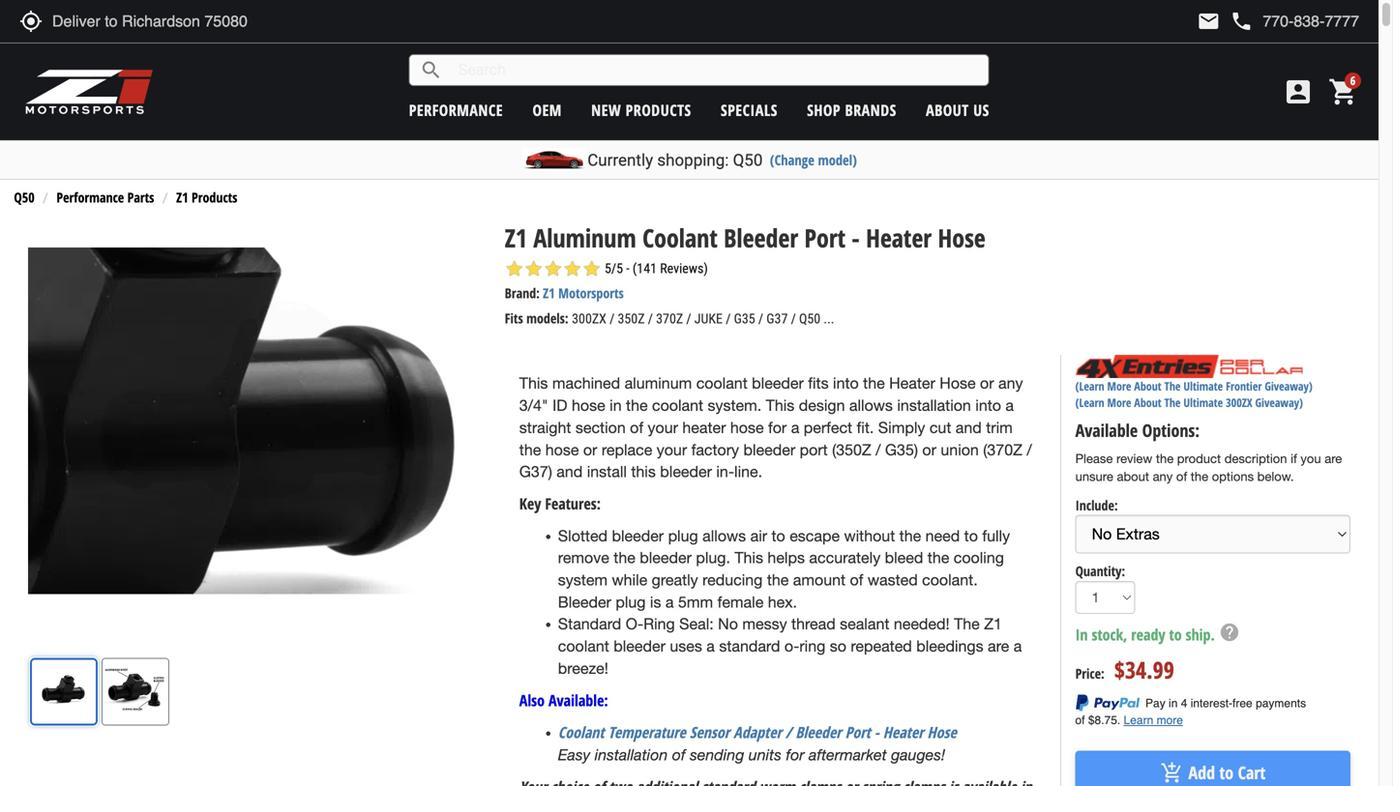 Task type: vqa. For each thing, say whether or not it's contained in the screenshot.
Line
no



Task type: describe. For each thing, give the bounding box(es) containing it.
(learn more about the ultimate frontier giveaway) (learn more about the ultimate 300zx giveaway) available options: please review the product description if you are unsure about any of the options below.
[[1076, 378, 1342, 485]]

installation inside 'this machined aluminum coolant bleeder fits into the heater hose or any 3/4" id hose in the coolant system. this design allows installation into a straight section of your heater hose for a perfect fit. simply cut and trim the hose or replace your factory bleeder port (350z / g35) or union (370z / g37) and install this bleeder in-line.'
[[897, 397, 971, 415]]

/ right "(370z"
[[1027, 441, 1032, 459]]

shop
[[807, 100, 841, 120]]

port inside the z1 aluminum coolant bleeder port - heater hose star star star star star 5/5 - (141 reviews) brand: z1 motorsports fits models: 300zx / 350z / 370z / juke / g35 / g37 / q50 ...
[[805, 221, 846, 255]]

1 vertical spatial this
[[766, 397, 795, 415]]

aftermarket
[[809, 746, 887, 764]]

0 vertical spatial about
[[926, 100, 969, 120]]

0 vertical spatial giveaway)
[[1265, 378, 1313, 394]]

frontier
[[1226, 378, 1262, 394]]

oem link
[[533, 100, 562, 120]]

1 vertical spatial your
[[657, 441, 687, 459]]

breeze!
[[558, 660, 609, 678]]

mail
[[1197, 10, 1221, 33]]

bleeder up while
[[612, 527, 664, 545]]

about us
[[926, 100, 990, 120]]

/ right g37
[[791, 311, 796, 327]]

us
[[974, 100, 990, 120]]

phone
[[1230, 10, 1253, 33]]

in
[[610, 397, 622, 415]]

shop brands link
[[807, 100, 897, 120]]

in
[[1076, 625, 1088, 645]]

model)
[[818, 150, 857, 169]]

0 vertical spatial coolant
[[696, 375, 748, 393]]

heater inside the z1 aluminum coolant bleeder port - heater hose star star star star star 5/5 - (141 reviews) brand: z1 motorsports fits models: 300zx / 350z / 370z / juke / g35 / g37 / q50 ...
[[866, 221, 932, 255]]

cart
[[1238, 762, 1266, 785]]

1 more from the top
[[1108, 378, 1132, 394]]

stock,
[[1092, 625, 1128, 645]]

to up cooling
[[964, 527, 978, 545]]

coolant inside the z1 aluminum coolant bleeder port - heater hose star star star star star 5/5 - (141 reviews) brand: z1 motorsports fits models: 300zx / 350z / 370z / juke / g35 / g37 / q50 ...
[[643, 221, 718, 255]]

shop brands
[[807, 100, 897, 120]]

q50 inside the z1 aluminum coolant bleeder port - heater hose star star star star star 5/5 - (141 reviews) brand: z1 motorsports fits models: 300zx / 350z / 370z / juke / g35 / g37 / q50 ...
[[799, 311, 821, 327]]

products
[[626, 100, 692, 120]]

/ left g37
[[759, 311, 764, 327]]

my_location
[[19, 10, 43, 33]]

hose for the
[[940, 375, 976, 393]]

models:
[[527, 309, 569, 328]]

of inside 'this machined aluminum coolant bleeder fits into the heater hose or any 3/4" id hose in the coolant system. this design allows installation into a straight section of your heater hose for a perfect fit. simply cut and trim the hose or replace your factory bleeder port (350z / g35) or union (370z / g37) and install this bleeder in-line.'
[[630, 419, 644, 437]]

seal:
[[679, 616, 714, 634]]

coolant inside coolant temperature sensor adapter / bleeder port - heater hose easy installation of sending units for aftermarket gauges!
[[558, 723, 604, 743]]

helps
[[768, 549, 805, 567]]

coolant temperature sensor adapter / bleeder port - heater hose link
[[558, 723, 957, 743]]

a right uses
[[707, 638, 715, 656]]

shopping_cart
[[1329, 76, 1360, 107]]

easy
[[558, 746, 591, 764]]

z1 up models:
[[543, 284, 555, 302]]

bleeder left fits
[[752, 375, 804, 393]]

z1 left "products"
[[176, 188, 188, 207]]

bleeder inside the z1 aluminum coolant bleeder port - heater hose star star star star star 5/5 - (141 reviews) brand: z1 motorsports fits models: 300zx / 350z / 370z / juke / g35 / g37 / q50 ...
[[724, 221, 798, 255]]

this inside slotted bleeder plug allows air to escape without the need to fully remove the bleeder plug. this helps accurately bleed the cooling system while greatly reducing the amount of wasted coolant. bleeder plug is a 5mm female hex. standard o-ring seal: no messy thread sealant needed! the z1 coolant bleeder uses a standard o-ring so repeated bleedings are a breeze!
[[735, 549, 763, 567]]

2 more from the top
[[1108, 395, 1132, 411]]

to right the air
[[772, 527, 786, 545]]

o-
[[785, 638, 800, 656]]

search
[[420, 59, 443, 82]]

available
[[1076, 419, 1138, 443]]

heater
[[683, 419, 726, 437]]

reducing
[[703, 571, 763, 589]]

the inside slotted bleeder plug allows air to escape without the need to fully remove the bleeder plug. this helps accurately bleed the cooling system while greatly reducing the amount of wasted coolant. bleeder plug is a 5mm female hex. standard o-ring seal: no messy thread sealant needed! the z1 coolant bleeder uses a standard o-ring so repeated bleedings are a breeze!
[[954, 616, 980, 634]]

a up trim
[[1006, 397, 1014, 415]]

o-
[[626, 616, 644, 634]]

1 vertical spatial about
[[1135, 378, 1162, 394]]

accurately
[[809, 549, 881, 567]]

about us link
[[926, 100, 990, 120]]

adapter
[[734, 723, 782, 743]]

currently
[[588, 150, 653, 170]]

id
[[553, 397, 568, 415]]

the down the options:
[[1156, 452, 1174, 467]]

uses
[[670, 638, 702, 656]]

if
[[1291, 452, 1297, 467]]

/ right 350z
[[648, 311, 653, 327]]

about
[[1117, 470, 1150, 485]]

370z
[[656, 311, 683, 327]]

the down product
[[1191, 470, 1209, 485]]

description
[[1225, 452, 1287, 467]]

aluminum
[[625, 375, 692, 393]]

motorsports
[[558, 284, 624, 302]]

price: $34.99
[[1076, 655, 1175, 686]]

bleed
[[885, 549, 924, 567]]

bleeder down o-
[[614, 638, 666, 656]]

...
[[824, 311, 835, 327]]

quantity:
[[1076, 562, 1126, 581]]

design
[[799, 397, 845, 415]]

also available:
[[519, 690, 608, 711]]

brands
[[845, 100, 897, 120]]

the right in
[[626, 397, 648, 415]]

available:
[[549, 690, 608, 711]]

the down need at the right bottom of the page
[[928, 549, 950, 567]]

/ inside coolant temperature sensor adapter / bleeder port - heater hose easy installation of sending units for aftermarket gauges!
[[786, 723, 792, 743]]

(350z
[[832, 441, 872, 459]]

for inside 'this machined aluminum coolant bleeder fits into the heater hose or any 3/4" id hose in the coolant system. this design allows installation into a straight section of your heater hose for a perfect fit. simply cut and trim the hose or replace your factory bleeder port (350z / g35) or union (370z / g37) and install this bleeder in-line.'
[[768, 419, 787, 437]]

z1 inside slotted bleeder plug allows air to escape without the need to fully remove the bleeder plug. this helps accurately bleed the cooling system while greatly reducing the amount of wasted coolant. bleeder plug is a 5mm female hex. standard o-ring seal: no messy thread sealant needed! the z1 coolant bleeder uses a standard o-ring so repeated bleedings are a breeze!
[[984, 616, 1002, 634]]

1 vertical spatial the
[[1165, 395, 1181, 411]]

sensor
[[690, 723, 730, 743]]

messy
[[743, 616, 787, 634]]

performance
[[409, 100, 503, 120]]

in-
[[716, 463, 735, 481]]

specials
[[721, 100, 778, 120]]

include:
[[1076, 496, 1118, 515]]

union
[[941, 441, 979, 459]]

- inside the z1 aluminum coolant bleeder port - heater hose star star star star star 5/5 - (141 reviews) brand: z1 motorsports fits models: 300zx / 350z / 370z / juke / g35 / g37 / q50 ...
[[852, 221, 860, 255]]

heater for the
[[889, 375, 936, 393]]

1 (learn from the top
[[1076, 378, 1105, 394]]

Search search field
[[443, 55, 989, 85]]

(learn more about the ultimate frontier giveaway) link
[[1076, 378, 1313, 394]]

shopping:
[[657, 150, 729, 170]]

/ left g35
[[726, 311, 731, 327]]

line.
[[735, 463, 763, 481]]

repeated
[[851, 638, 912, 656]]

any inside (learn more about the ultimate frontier giveaway) (learn more about the ultimate 300zx giveaway) available options: please review the product description if you are unsure about any of the options below.
[[1153, 470, 1173, 485]]

phone link
[[1230, 10, 1360, 33]]

factory
[[691, 441, 739, 459]]

account_box link
[[1278, 76, 1319, 107]]

3 star from the left
[[544, 259, 563, 279]]

coolant.
[[922, 571, 978, 589]]

the up the hex.
[[767, 571, 789, 589]]

performance parts
[[57, 188, 154, 207]]

products
[[192, 188, 237, 207]]

machined
[[552, 375, 620, 393]]

allows inside slotted bleeder plug allows air to escape without the need to fully remove the bleeder plug. this helps accurately bleed the cooling system while greatly reducing the amount of wasted coolant. bleeder plug is a 5mm female hex. standard o-ring seal: no messy thread sealant needed! the z1 coolant bleeder uses a standard o-ring so repeated bleedings are a breeze!
[[703, 527, 746, 545]]

straight
[[519, 419, 571, 437]]

g35)
[[885, 441, 918, 459]]

sending
[[690, 746, 745, 764]]

1 star from the left
[[505, 259, 524, 279]]

2 star from the left
[[524, 259, 544, 279]]

1 vertical spatial plug
[[616, 594, 646, 611]]

to right "add"
[[1220, 762, 1234, 785]]

/ left g35)
[[876, 441, 881, 459]]

is
[[650, 594, 661, 611]]

this machined aluminum coolant bleeder fits into the heater hose or any 3/4" id hose in the coolant system. this design allows installation into a straight section of your heater hose for a perfect fit. simply cut and trim the hose or replace your factory bleeder port (350z / g35) or union (370z / g37) and install this bleeder in-line.
[[519, 375, 1032, 481]]

0 vertical spatial this
[[519, 375, 548, 393]]

new products link
[[591, 100, 692, 120]]

escape
[[790, 527, 840, 545]]

0 vertical spatial hose
[[572, 397, 605, 415]]

simply
[[878, 419, 925, 437]]

system.
[[708, 397, 762, 415]]

a right is on the left
[[666, 594, 674, 611]]

wasted
[[868, 571, 918, 589]]

2 vertical spatial about
[[1135, 395, 1162, 411]]

(370z
[[983, 441, 1023, 459]]

5 star from the left
[[582, 259, 602, 279]]

1 vertical spatial and
[[557, 463, 583, 481]]



Task type: locate. For each thing, give the bounding box(es) containing it.
bleeder up line.
[[744, 441, 796, 459]]

0 vertical spatial your
[[648, 419, 678, 437]]

heater inside 'this machined aluminum coolant bleeder fits into the heater hose or any 3/4" id hose in the coolant system. this design allows installation into a straight section of your heater hose for a perfect fit. simply cut and trim the hose or replace your factory bleeder port (350z / g35) or union (370z / g37) and install this bleeder in-line.'
[[889, 375, 936, 393]]

hose down system.
[[730, 419, 764, 437]]

0 vertical spatial bleeder
[[724, 221, 798, 255]]

performance
[[57, 188, 124, 207]]

1 vertical spatial q50
[[14, 188, 35, 207]]

1 vertical spatial hose
[[940, 375, 976, 393]]

bleeder up greatly
[[640, 549, 692, 567]]

- down model) at the top right of the page
[[852, 221, 860, 255]]

allows up fit.
[[850, 397, 893, 415]]

0 horizontal spatial this
[[519, 375, 548, 393]]

to left the ship.
[[1169, 625, 1182, 645]]

0 vertical spatial coolant
[[643, 221, 718, 255]]

more
[[1108, 378, 1132, 394], [1108, 395, 1132, 411]]

plug up plug.
[[668, 527, 698, 545]]

add
[[1189, 762, 1215, 785]]

2 vertical spatial heater
[[883, 723, 924, 743]]

giveaway) right frontier
[[1265, 378, 1313, 394]]

section
[[576, 419, 626, 437]]

account_box
[[1283, 76, 1314, 107]]

1 ultimate from the top
[[1184, 378, 1223, 394]]

to inside in stock, ready to ship. help
[[1169, 625, 1182, 645]]

0 horizontal spatial -
[[852, 221, 860, 255]]

allows inside 'this machined aluminum coolant bleeder fits into the heater hose or any 3/4" id hose in the coolant system. this design allows installation into a straight section of your heater hose for a perfect fit. simply cut and trim the hose or replace your factory bleeder port (350z / g35) or union (370z / g37) and install this bleeder in-line.'
[[850, 397, 893, 415]]

0 vertical spatial -
[[852, 221, 860, 255]]

z1 up the brand:
[[505, 221, 527, 255]]

300zx
[[572, 311, 607, 327], [1226, 395, 1253, 411]]

0 horizontal spatial coolant
[[558, 723, 604, 743]]

g37
[[767, 311, 788, 327]]

2 ultimate from the top
[[1184, 395, 1223, 411]]

this left design
[[766, 397, 795, 415]]

0 horizontal spatial allows
[[703, 527, 746, 545]]

coolant
[[696, 375, 748, 393], [652, 397, 704, 415], [558, 638, 609, 656]]

1 vertical spatial allows
[[703, 527, 746, 545]]

1 vertical spatial more
[[1108, 395, 1132, 411]]

of
[[630, 419, 644, 437], [1177, 470, 1188, 485], [850, 571, 864, 589], [672, 746, 686, 764]]

ultimate up '(learn more about the ultimate 300zx giveaway)' link
[[1184, 378, 1223, 394]]

2 horizontal spatial q50
[[799, 311, 821, 327]]

2 vertical spatial q50
[[799, 311, 821, 327]]

1 vertical spatial port
[[845, 723, 871, 743]]

your
[[648, 419, 678, 437], [657, 441, 687, 459]]

ship.
[[1186, 625, 1215, 645]]

hose inside coolant temperature sensor adapter / bleeder port - heater hose easy installation of sending units for aftermarket gauges!
[[928, 723, 957, 743]]

0 vertical spatial for
[[768, 419, 787, 437]]

0 vertical spatial plug
[[668, 527, 698, 545]]

of down product
[[1177, 470, 1188, 485]]

0 horizontal spatial 300zx
[[572, 311, 607, 327]]

0 vertical spatial 300zx
[[572, 311, 607, 327]]

1 horizontal spatial coolant
[[643, 221, 718, 255]]

0 vertical spatial ultimate
[[1184, 378, 1223, 394]]

1 vertical spatial heater
[[889, 375, 936, 393]]

1 vertical spatial for
[[786, 746, 805, 764]]

no
[[718, 616, 738, 634]]

air
[[751, 527, 767, 545]]

q50
[[733, 150, 763, 170], [14, 188, 35, 207], [799, 311, 821, 327]]

help
[[1219, 622, 1241, 643]]

0 horizontal spatial any
[[999, 375, 1023, 393]]

1 horizontal spatial q50
[[733, 150, 763, 170]]

the up 'bleed'
[[900, 527, 921, 545]]

installation up the cut
[[897, 397, 971, 415]]

/ right adapter
[[786, 723, 792, 743]]

for
[[768, 419, 787, 437], [786, 746, 805, 764]]

0 vertical spatial into
[[833, 375, 859, 393]]

1 vertical spatial (learn
[[1076, 395, 1105, 411]]

are right the you
[[1325, 452, 1342, 467]]

heater for -
[[883, 723, 924, 743]]

are inside (learn more about the ultimate frontier giveaway) (learn more about the ultimate 300zx giveaway) available options: please review the product description if you are unsure about any of the options below.
[[1325, 452, 1342, 467]]

fits
[[505, 309, 523, 328]]

need
[[926, 527, 960, 545]]

/ right 370z
[[686, 311, 691, 327]]

allows up plug.
[[703, 527, 746, 545]]

1 vertical spatial -
[[875, 723, 879, 743]]

bleeder
[[752, 375, 804, 393], [744, 441, 796, 459], [660, 463, 712, 481], [612, 527, 664, 545], [640, 549, 692, 567], [614, 638, 666, 656]]

1 horizontal spatial into
[[976, 397, 1001, 415]]

1 vertical spatial are
[[988, 638, 1010, 656]]

your left heater
[[648, 419, 678, 437]]

this up 3/4"
[[519, 375, 548, 393]]

hose inside 'this machined aluminum coolant bleeder fits into the heater hose or any 3/4" id hose in the coolant system. this design allows installation into a straight section of your heater hose for a perfect fit. simply cut and trim the hose or replace your factory bleeder port (350z / g35) or union (370z / g37) and install this bleeder in-line.'
[[940, 375, 976, 393]]

hose down straight
[[546, 441, 579, 459]]

shopping_cart link
[[1324, 76, 1360, 107]]

0 horizontal spatial or
[[583, 441, 597, 459]]

a left perfect
[[791, 419, 800, 437]]

about
[[926, 100, 969, 120], [1135, 378, 1162, 394], [1135, 395, 1162, 411]]

into up trim
[[976, 397, 1001, 415]]

mail link
[[1197, 10, 1221, 33]]

port down (change model) link
[[805, 221, 846, 255]]

ultimate down "(learn more about the ultimate frontier giveaway)" link
[[1184, 395, 1223, 411]]

fits
[[808, 375, 829, 393]]

without
[[844, 527, 895, 545]]

1 horizontal spatial -
[[875, 723, 879, 743]]

2 vertical spatial the
[[954, 616, 980, 634]]

300zx inside (learn more about the ultimate frontier giveaway) (learn more about the ultimate 300zx giveaway) available options: please review the product description if you are unsure about any of the options below.
[[1226, 395, 1253, 411]]

installation down temperature
[[595, 746, 668, 764]]

0 vertical spatial port
[[805, 221, 846, 255]]

0 vertical spatial allows
[[850, 397, 893, 415]]

of up replace
[[630, 419, 644, 437]]

1 horizontal spatial installation
[[897, 397, 971, 415]]

1 horizontal spatial allows
[[850, 397, 893, 415]]

coolant inside slotted bleeder plug allows air to escape without the need to fully remove the bleeder plug. this helps accurately bleed the cooling system while greatly reducing the amount of wasted coolant. bleeder plug is a 5mm female hex. standard o-ring seal: no messy thread sealant needed! the z1 coolant bleeder uses a standard o-ring so repeated bleedings are a breeze!
[[558, 638, 609, 656]]

features:
[[545, 493, 601, 514]]

female
[[718, 594, 764, 611]]

of inside coolant temperature sensor adapter / bleeder port - heater hose easy installation of sending units for aftermarket gauges!
[[672, 746, 686, 764]]

bleeder inside coolant temperature sensor adapter / bleeder port - heater hose easy installation of sending units for aftermarket gauges!
[[796, 723, 842, 743]]

0 vertical spatial the
[[1165, 378, 1181, 394]]

or
[[980, 375, 994, 393], [583, 441, 597, 459], [923, 441, 937, 459]]

a left in
[[1014, 638, 1022, 656]]

for left perfect
[[768, 419, 787, 437]]

1 vertical spatial into
[[976, 397, 1001, 415]]

0 vertical spatial are
[[1325, 452, 1342, 467]]

the up while
[[614, 549, 636, 567]]

standard
[[558, 616, 622, 634]]

0 horizontal spatial plug
[[616, 594, 646, 611]]

are inside slotted bleeder plug allows air to escape without the need to fully remove the bleeder plug. this helps accurately bleed the cooling system while greatly reducing the amount of wasted coolant. bleeder plug is a 5mm female hex. standard o-ring seal: no messy thread sealant needed! the z1 coolant bleeder uses a standard o-ring so repeated bleedings are a breeze!
[[988, 638, 1010, 656]]

or up trim
[[980, 375, 994, 393]]

1 vertical spatial bleeder
[[558, 594, 611, 611]]

1 vertical spatial 300zx
[[1226, 395, 1253, 411]]

for right units
[[786, 746, 805, 764]]

2 vertical spatial hose
[[928, 723, 957, 743]]

bleeder down "system"
[[558, 594, 611, 611]]

2 horizontal spatial this
[[766, 397, 795, 415]]

about up '(learn more about the ultimate 300zx giveaway)' link
[[1135, 378, 1162, 394]]

0 horizontal spatial into
[[833, 375, 859, 393]]

the up "g37)"
[[519, 441, 541, 459]]

5/5 -
[[605, 261, 630, 277]]

z1 motorsports link
[[543, 284, 624, 302]]

z1 down cooling
[[984, 616, 1002, 634]]

/
[[610, 311, 615, 327], [648, 311, 653, 327], [686, 311, 691, 327], [726, 311, 731, 327], [759, 311, 764, 327], [791, 311, 796, 327], [876, 441, 881, 459], [1027, 441, 1032, 459], [786, 723, 792, 743]]

hose down machined on the left
[[572, 397, 605, 415]]

bleeder up aftermarket
[[796, 723, 842, 743]]

1 vertical spatial ultimate
[[1184, 395, 1223, 411]]

1 vertical spatial coolant
[[558, 723, 604, 743]]

1 horizontal spatial or
[[923, 441, 937, 459]]

1 vertical spatial giveaway)
[[1256, 395, 1303, 411]]

aluminum
[[534, 221, 636, 255]]

mail phone
[[1197, 10, 1253, 33]]

0 horizontal spatial are
[[988, 638, 1010, 656]]

3/4"
[[519, 397, 548, 415]]

install
[[587, 463, 627, 481]]

also
[[519, 690, 545, 711]]

the down "(learn more about the ultimate frontier giveaway)" link
[[1165, 395, 1181, 411]]

g37)
[[519, 463, 552, 481]]

needed!
[[894, 616, 950, 634]]

1 horizontal spatial are
[[1325, 452, 1342, 467]]

of inside slotted bleeder plug allows air to escape without the need to fully remove the bleeder plug. this helps accurately bleed the cooling system while greatly reducing the amount of wasted coolant. bleeder plug is a 5mm female hex. standard o-ring seal: no messy thread sealant needed! the z1 coolant bleeder uses a standard o-ring so repeated bleedings are a breeze!
[[850, 571, 864, 589]]

your down heater
[[657, 441, 687, 459]]

300zx down motorsports
[[572, 311, 607, 327]]

fully
[[983, 527, 1010, 545]]

unsure
[[1076, 470, 1114, 485]]

or down the cut
[[923, 441, 937, 459]]

- up aftermarket
[[875, 723, 879, 743]]

coolant temperature sensor adapter / bleeder port - heater hose easy installation of sending units for aftermarket gauges!
[[558, 723, 957, 764]]

2 vertical spatial coolant
[[558, 638, 609, 656]]

installation inside coolant temperature sensor adapter / bleeder port - heater hose easy installation of sending units for aftermarket gauges!
[[595, 746, 668, 764]]

0 vertical spatial more
[[1108, 378, 1132, 394]]

z1 motorsports logo image
[[24, 68, 154, 116]]

options
[[1212, 470, 1254, 485]]

temperature
[[608, 723, 686, 743]]

any right about in the bottom of the page
[[1153, 470, 1173, 485]]

currently shopping: q50 (change model)
[[588, 150, 857, 170]]

0 vertical spatial and
[[956, 419, 982, 437]]

1 horizontal spatial any
[[1153, 470, 1173, 485]]

1 horizontal spatial and
[[956, 419, 982, 437]]

about left us
[[926, 100, 969, 120]]

bleeder down factory
[[660, 463, 712, 481]]

parts
[[127, 188, 154, 207]]

any up trim
[[999, 375, 1023, 393]]

0 vertical spatial hose
[[938, 221, 986, 255]]

giveaway) down frontier
[[1256, 395, 1303, 411]]

are
[[1325, 452, 1342, 467], [988, 638, 1010, 656]]

juke
[[695, 311, 723, 327]]

of down accurately
[[850, 571, 864, 589]]

0 vertical spatial q50
[[733, 150, 763, 170]]

0 horizontal spatial and
[[557, 463, 583, 481]]

system
[[558, 571, 608, 589]]

bleeder up g37
[[724, 221, 798, 255]]

0 horizontal spatial q50
[[14, 188, 35, 207]]

(change
[[770, 150, 815, 169]]

2 horizontal spatial or
[[980, 375, 994, 393]]

1 horizontal spatial 300zx
[[1226, 395, 1253, 411]]

300zx inside the z1 aluminum coolant bleeder port - heater hose star star star star star 5/5 - (141 reviews) brand: z1 motorsports fits models: 300zx / 350z / 370z / juke / g35 / g37 / q50 ...
[[572, 311, 607, 327]]

coolant down 'aluminum'
[[652, 397, 704, 415]]

q50 left ...
[[799, 311, 821, 327]]

into
[[833, 375, 859, 393], [976, 397, 1001, 415]]

plug down while
[[616, 594, 646, 611]]

of left sending
[[672, 746, 686, 764]]

replace
[[602, 441, 652, 459]]

g35
[[734, 311, 755, 327]]

(learn more about the ultimate 300zx giveaway) link
[[1076, 395, 1303, 411]]

about up the options:
[[1135, 395, 1162, 411]]

coolant up breeze!
[[558, 638, 609, 656]]

hose inside the z1 aluminum coolant bleeder port - heater hose star star star star star 5/5 - (141 reviews) brand: z1 motorsports fits models: 300zx / 350z / 370z / juke / g35 / g37 / q50 ...
[[938, 221, 986, 255]]

0 vertical spatial heater
[[866, 221, 932, 255]]

performance link
[[409, 100, 503, 120]]

coolant down shopping:
[[643, 221, 718, 255]]

new products
[[591, 100, 692, 120]]

for inside coolant temperature sensor adapter / bleeder port - heater hose easy installation of sending units for aftermarket gauges!
[[786, 746, 805, 764]]

installation
[[897, 397, 971, 415], [595, 746, 668, 764]]

port up aftermarket
[[845, 723, 871, 743]]

bleedings
[[917, 638, 984, 656]]

1 vertical spatial coolant
[[652, 397, 704, 415]]

so
[[830, 638, 847, 656]]

the up bleedings
[[954, 616, 980, 634]]

hose for -
[[928, 723, 957, 743]]

1 vertical spatial any
[[1153, 470, 1173, 485]]

the
[[863, 375, 885, 393], [626, 397, 648, 415], [519, 441, 541, 459], [1156, 452, 1174, 467], [1191, 470, 1209, 485], [900, 527, 921, 545], [614, 549, 636, 567], [928, 549, 950, 567], [767, 571, 789, 589]]

units
[[749, 746, 782, 764]]

plug.
[[696, 549, 731, 567]]

coolant up easy
[[558, 723, 604, 743]]

- inside coolant temperature sensor adapter / bleeder port - heater hose easy installation of sending units for aftermarket gauges!
[[875, 723, 879, 743]]

thread
[[792, 616, 836, 634]]

port inside coolant temperature sensor adapter / bleeder port - heater hose easy installation of sending units for aftermarket gauges!
[[845, 723, 871, 743]]

into right fits
[[833, 375, 859, 393]]

the up fit.
[[863, 375, 885, 393]]

4 star from the left
[[563, 259, 582, 279]]

of inside (learn more about the ultimate frontier giveaway) (learn more about the ultimate 300zx giveaway) available options: please review the product description if you are unsure about any of the options below.
[[1177, 470, 1188, 485]]

2 vertical spatial bleeder
[[796, 723, 842, 743]]

/ left 350z
[[610, 311, 615, 327]]

z1 products link
[[176, 188, 237, 207]]

q50 left (change
[[733, 150, 763, 170]]

heater inside coolant temperature sensor adapter / bleeder port - heater hose easy installation of sending units for aftermarket gauges!
[[883, 723, 924, 743]]

0 vertical spatial (learn
[[1076, 378, 1105, 394]]

bleeder inside slotted bleeder plug allows air to escape without the need to fully remove the bleeder plug. this helps accurately bleed the cooling system while greatly reducing the amount of wasted coolant. bleeder plug is a 5mm female hex. standard o-ring seal: no messy thread sealant needed! the z1 coolant bleeder uses a standard o-ring so repeated bleedings are a breeze!
[[558, 594, 611, 611]]

and up union
[[956, 419, 982, 437]]

0 horizontal spatial installation
[[595, 746, 668, 764]]

(learn
[[1076, 378, 1105, 394], [1076, 395, 1105, 411]]

and up features:
[[557, 463, 583, 481]]

this down the air
[[735, 549, 763, 567]]

2 (learn from the top
[[1076, 395, 1105, 411]]

bleeder
[[724, 221, 798, 255], [558, 594, 611, 611], [796, 723, 842, 743]]

coolant up system.
[[696, 375, 748, 393]]

2 vertical spatial hose
[[546, 441, 579, 459]]

in stock, ready to ship. help
[[1076, 622, 1241, 645]]

any inside 'this machined aluminum coolant bleeder fits into the heater hose or any 3/4" id hose in the coolant system. this design allows installation into a straight section of your heater hose for a perfect fit. simply cut and trim the hose or replace your factory bleeder port (350z / g35) or union (370z / g37) and install this bleeder in-line.'
[[999, 375, 1023, 393]]

review
[[1117, 452, 1153, 467]]

300zx down frontier
[[1226, 395, 1253, 411]]

0 vertical spatial installation
[[897, 397, 971, 415]]

the up '(learn more about the ultimate 300zx giveaway)' link
[[1165, 378, 1181, 394]]

coolant
[[643, 221, 718, 255], [558, 723, 604, 743]]

standard
[[719, 638, 780, 656]]

are right bleedings
[[988, 638, 1010, 656]]

1 vertical spatial hose
[[730, 419, 764, 437]]

2 vertical spatial this
[[735, 549, 763, 567]]

1 horizontal spatial this
[[735, 549, 763, 567]]

q50 link
[[14, 188, 35, 207]]

q50 left performance
[[14, 188, 35, 207]]

or down section
[[583, 441, 597, 459]]

1 vertical spatial installation
[[595, 746, 668, 764]]

any
[[999, 375, 1023, 393], [1153, 470, 1173, 485]]

1 horizontal spatial plug
[[668, 527, 698, 545]]

0 vertical spatial any
[[999, 375, 1023, 393]]



